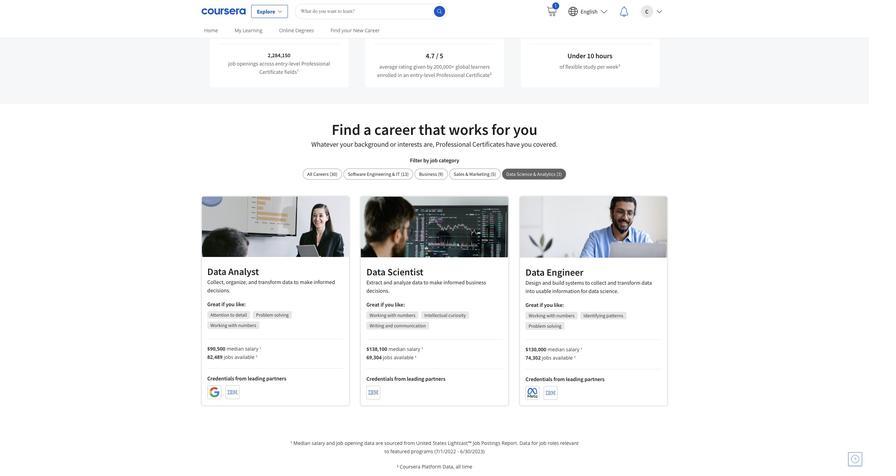 Task type: locate. For each thing, give the bounding box(es) containing it.
by inside 4.7 / 5 average rating given by 200,000+ global learners enrolled in an entry-level professional certificate²
[[427, 63, 433, 70]]

data up the extract
[[366, 266, 386, 278]]

& left it
[[392, 171, 395, 177]]

median right $138,100
[[389, 346, 406, 352]]

a inside 'earn a valuable credential apply your new skills to real-world projects using the latest industry tools and techniques.'
[[411, 11, 415, 19]]

leading down $138,100 median salary ¹ 69,304 jobs available ¹
[[407, 375, 424, 382]]

1 vertical spatial for
[[581, 288, 588, 295]]

projects
[[454, 21, 473, 28]]

74,302
[[526, 355, 541, 361]]

0 horizontal spatial in
[[398, 71, 402, 78]]

great if you like: up attention to detail
[[207, 301, 246, 308]]

jobs right 69,304
[[383, 354, 393, 361]]

time
[[596, 29, 607, 36], [462, 464, 472, 470]]

professional
[[301, 60, 330, 67], [436, 71, 465, 78], [436, 140, 471, 149]]

0 vertical spatial level
[[289, 60, 300, 67]]

identifying
[[584, 313, 606, 319]]

for
[[492, 120, 510, 139], [581, 288, 588, 295], [532, 440, 538, 447]]

2 decisions. from the left
[[366, 287, 390, 294]]

problem up $130,000
[[529, 323, 546, 329]]

69,304
[[366, 354, 382, 361]]

sales & marketing (5)
[[454, 171, 496, 177]]

professional inside find a career that works for you whatever your background or interests are, professional certificates have you covered.
[[436, 140, 471, 149]]

0 horizontal spatial make
[[300, 279, 313, 286]]

and down world
[[440, 29, 448, 36]]

leading down the $90,500 median salary ¹ 82,489 jobs available ¹
[[248, 375, 265, 382]]

1 horizontal spatial credentials
[[366, 375, 393, 382]]

in left less
[[585, 21, 589, 28]]

0 vertical spatial problem
[[256, 312, 273, 318]]

like: up writing and communication
[[395, 301, 405, 308]]

1 horizontal spatial in
[[585, 21, 589, 28]]

numbers up communication
[[397, 312, 416, 318]]

time right all
[[462, 464, 472, 470]]

level up "fields¹"
[[289, 60, 300, 67]]

credentials down the 74,302 on the bottom right
[[526, 376, 553, 383]]

2 the from the left
[[488, 21, 495, 28]]

0 vertical spatial time
[[596, 29, 607, 36]]

2 horizontal spatial great if you like:
[[526, 302, 564, 309]]

extract
[[366, 279, 382, 286]]

jobs inside the $130,000 median salary ¹ 74,302 jobs available ¹
[[542, 355, 552, 361]]

0 horizontal spatial new
[[302, 21, 312, 28]]

2 horizontal spatial median
[[548, 346, 565, 353]]

background
[[354, 140, 389, 149]]

jobs for scientist
[[383, 354, 393, 361]]

scientist
[[388, 266, 423, 278]]

median inside the $130,000 median salary ¹ 74,302 jobs available ¹
[[548, 346, 565, 353]]

data inside data analyst collect, organize, and transform data to make informed decisions.
[[207, 265, 226, 278]]

if down usable
[[540, 302, 543, 309]]

available inside the $130,000 median salary ¹ 74,302 jobs available ¹
[[553, 355, 573, 361]]

transform up science.
[[618, 279, 641, 286]]

all careers (30)
[[307, 171, 338, 177]]

1 the from the left
[[319, 21, 326, 28]]

entry- inside 4.7 / 5 average rating given by 200,000+ global learners enrolled in an entry-level professional certificate²
[[410, 71, 424, 78]]

apply
[[374, 21, 387, 28]]

2 horizontal spatial like:
[[554, 302, 564, 309]]

0 vertical spatial professional
[[301, 60, 330, 67]]

than
[[600, 21, 611, 28]]

2 horizontal spatial jobs
[[542, 355, 552, 361]]

by right the "filter"
[[423, 157, 429, 164]]

at
[[574, 11, 580, 19]]

credentials from leading partners for engineer
[[526, 376, 605, 383]]

job left the 'openings'
[[228, 60, 236, 67]]

working for scientist
[[370, 312, 386, 318]]

a up skills
[[411, 11, 415, 19]]

to inside ¹ median salary and job opening data are sourced from united states lightcast™ job postings report. data for job roles relevant to featured programs (7/1/2022 - 6/30/2023)
[[385, 448, 389, 455]]

2 new from the left
[[400, 21, 410, 28]]

² coursera platform data, all time
[[397, 464, 472, 470]]

new down earn
[[400, 21, 410, 28]]

0 vertical spatial entry-
[[275, 60, 289, 67]]

2 horizontal spatial numbers
[[557, 313, 575, 319]]

1 horizontal spatial with
[[387, 312, 396, 318]]

Business (9) button
[[415, 169, 448, 180]]

a
[[411, 11, 415, 19], [583, 29, 586, 36], [364, 120, 371, 139]]

0 horizontal spatial working
[[210, 322, 227, 329]]

decisions. for analyst
[[207, 287, 231, 294]]

per
[[597, 63, 605, 70]]

2 horizontal spatial working
[[529, 313, 546, 319]]

working with numbers down attention to detail
[[210, 322, 256, 329]]

informed inside data analyst collect, organize, and transform data to make informed decisions.
[[314, 279, 335, 286]]

partners for scientist
[[425, 375, 446, 382]]

interests
[[398, 140, 422, 149]]

2 horizontal spatial &
[[533, 171, 536, 177]]

job left opening
[[336, 440, 343, 447]]

2 & from the left
[[466, 171, 468, 177]]

leading down the $130,000 median salary ¹ 74,302 jobs available ¹
[[566, 376, 584, 383]]

median inside $138,100 median salary ¹ 69,304 jobs available ¹
[[389, 346, 406, 352]]

data up the design
[[526, 266, 545, 279]]

problem solving right detail
[[256, 312, 289, 318]]

learn at your own pace complete the training in less than 6 months while working a full-time job.
[[533, 11, 647, 36]]

1 horizontal spatial a
[[411, 11, 415, 19]]

1 horizontal spatial level
[[424, 71, 435, 78]]

data for analyst
[[207, 265, 226, 278]]

great for data scientist
[[366, 301, 380, 308]]

great up writing
[[366, 301, 380, 308]]

$130,000
[[526, 346, 546, 353]]

1 horizontal spatial great if you like:
[[366, 301, 405, 308]]

jobs inside the $90,500 median salary ¹ 82,489 jobs available ¹
[[224, 354, 233, 361]]

credentials from leading partners down $138,100 median salary ¹ 69,304 jobs available ¹
[[366, 375, 446, 382]]

1 horizontal spatial time
[[596, 29, 607, 36]]

certificates
[[473, 140, 505, 149]]

level down given
[[424, 71, 435, 78]]

new inside prior experience optional build job-ready skills, even if you're new to the field.
[[302, 21, 312, 28]]

data
[[506, 171, 516, 177], [207, 265, 226, 278], [366, 266, 386, 278], [526, 266, 545, 279], [520, 440, 530, 447]]

2 horizontal spatial with
[[547, 313, 556, 319]]

2 horizontal spatial a
[[583, 29, 586, 36]]

for inside ¹ median salary and job opening data are sourced from united states lightcast™ job postings report. data for job roles relevant to featured programs (7/1/2022 - 6/30/2023)
[[532, 440, 538, 447]]

0 horizontal spatial for
[[492, 120, 510, 139]]

1 horizontal spatial for
[[532, 440, 538, 447]]

1 horizontal spatial available
[[394, 354, 414, 361]]

data left science
[[506, 171, 516, 177]]

for down the systems
[[581, 288, 588, 295]]

1 vertical spatial professional
[[436, 71, 465, 78]]

roles
[[548, 440, 559, 447]]

new down optional
[[302, 21, 312, 28]]

a inside find a career that works for you whatever your background or interests are, professional certificates have you covered.
[[364, 120, 371, 139]]

data inside 'data engineer design and build systems to collect and transform data into usable information for data science.'
[[526, 266, 545, 279]]

1 make from the left
[[300, 279, 313, 286]]

Sales & Marketing (5) button
[[449, 169, 501, 180]]

a left the "full-"
[[583, 29, 586, 36]]

available inside the $90,500 median salary ¹ 82,489 jobs available ¹
[[235, 354, 255, 361]]

1 vertical spatial level
[[424, 71, 435, 78]]

earn
[[396, 11, 410, 19]]

0 horizontal spatial level
[[289, 60, 300, 67]]

credentials from leading partners down the $130,000 median salary ¹ 74,302 jobs available ¹
[[526, 376, 605, 383]]

partners
[[266, 375, 286, 382], [425, 375, 446, 382], [585, 376, 605, 383]]

that
[[419, 120, 446, 139]]

usable
[[536, 288, 551, 295]]

1 horizontal spatial problem solving
[[529, 323, 562, 329]]

numbers down information
[[557, 313, 575, 319]]

explore button
[[251, 5, 288, 18]]

0 vertical spatial in
[[585, 21, 589, 28]]

and inside data analyst collect, organize, and transform data to make informed decisions.
[[248, 279, 257, 286]]

1 vertical spatial problem
[[529, 323, 546, 329]]

job up business (9) in the top of the page
[[430, 157, 438, 164]]

1 horizontal spatial jobs
[[383, 354, 393, 361]]

with up writing and communication
[[387, 312, 396, 318]]

and inside ¹ median salary and job opening data are sourced from united states lightcast™ job postings report. data for job roles relevant to featured programs (7/1/2022 - 6/30/2023)
[[326, 440, 335, 447]]

in
[[585, 21, 589, 28], [398, 71, 402, 78]]

new
[[302, 21, 312, 28], [400, 21, 410, 28]]

working with numbers down usable
[[529, 313, 575, 319]]

1 horizontal spatial transform
[[618, 279, 641, 286]]

0 horizontal spatial transform
[[258, 279, 281, 286]]

0 horizontal spatial problem solving
[[256, 312, 289, 318]]

(13)
[[401, 171, 409, 177]]

you for data engineer
[[544, 302, 553, 309]]

your inside find a career that works for you whatever your background or interests are, professional certificates have you covered.
[[340, 140, 353, 149]]

0 horizontal spatial available
[[235, 354, 255, 361]]

study
[[583, 63, 596, 70]]

1 informed from the left
[[314, 279, 335, 286]]

3 & from the left
[[533, 171, 536, 177]]

decisions. inside 'data scientist extract and analyze data to make informed business decisions.'
[[366, 287, 390, 294]]

& for software engineering & it (13)
[[392, 171, 395, 177]]

0 horizontal spatial decisions.
[[207, 287, 231, 294]]

find your new career link
[[328, 23, 383, 38]]

for inside find a career that works for you whatever your background or interests are, professional certificates have you covered.
[[492, 120, 510, 139]]

1 horizontal spatial working with numbers
[[370, 312, 416, 318]]

pace
[[610, 11, 624, 19]]

data inside data science & analytics (3) button
[[506, 171, 516, 177]]

1 horizontal spatial numbers
[[397, 312, 416, 318]]

1 vertical spatial time
[[462, 464, 472, 470]]

time down than
[[596, 29, 607, 36]]

and down analyst
[[248, 279, 257, 286]]

working down usable
[[529, 313, 546, 319]]

Data Science & Analytics (3) button
[[502, 169, 566, 180]]

if right even on the top of page
[[282, 21, 285, 28]]

like: for analyst
[[236, 301, 246, 308]]

like: for engineer
[[554, 302, 564, 309]]

6/30/2023)
[[460, 448, 485, 455]]

0 horizontal spatial &
[[392, 171, 395, 177]]

certificate²
[[466, 71, 492, 78]]

0 horizontal spatial great
[[207, 301, 220, 308]]

0 horizontal spatial time
[[462, 464, 472, 470]]

entry- down given
[[410, 71, 424, 78]]

like: up detail
[[236, 301, 246, 308]]

2 horizontal spatial credentials
[[526, 376, 553, 383]]

under 10 hours of flexible study per week³
[[560, 51, 620, 70]]

available inside $138,100 median salary ¹ 69,304 jobs available ¹
[[394, 354, 414, 361]]

latest
[[393, 29, 405, 36]]

and inside 'earn a valuable credential apply your new skills to real-world projects using the latest industry tools and techniques.'
[[440, 29, 448, 36]]

credentials down 69,304
[[366, 375, 393, 382]]

find left 'new'
[[331, 27, 340, 34]]

problem right detail
[[256, 312, 273, 318]]

analyst
[[228, 265, 259, 278]]

None search field
[[295, 4, 448, 19]]

Software Engineering & IT (13) button
[[343, 169, 413, 180]]

salary inside the $90,500 median salary ¹ 82,489 jobs available ¹
[[245, 346, 258, 352]]

1 horizontal spatial median
[[389, 346, 406, 352]]

1 horizontal spatial entry-
[[410, 71, 424, 78]]

credentials
[[207, 375, 234, 382], [366, 375, 393, 382], [526, 376, 553, 383]]

working with numbers up writing and communication
[[370, 312, 416, 318]]

jobs right the 74,302 on the bottom right
[[542, 355, 552, 361]]

transform inside 'data engineer design and build systems to collect and transform data into usable information for data science.'
[[618, 279, 641, 286]]

real-
[[429, 21, 440, 28]]

1 horizontal spatial new
[[400, 21, 410, 28]]

the down the learn at the top of page
[[557, 21, 564, 28]]

from down the $130,000 median salary ¹ 74,302 jobs available ¹
[[554, 376, 565, 383]]

the inside learn at your own pace complete the training in less than 6 months while working a full-time job.
[[557, 21, 564, 28]]

leading for engineer
[[566, 376, 584, 383]]

available right the 74,302 on the bottom right
[[553, 355, 573, 361]]

find up whatever
[[332, 120, 361, 139]]

2 horizontal spatial great
[[526, 302, 539, 309]]

1 vertical spatial find
[[332, 120, 361, 139]]

in left an
[[398, 71, 402, 78]]

data inside 'data scientist extract and analyze data to make informed business decisions.'
[[366, 266, 386, 278]]

1 vertical spatial entry-
[[410, 71, 424, 78]]

2 informed from the left
[[444, 279, 465, 286]]

1 new from the left
[[302, 21, 312, 28]]

business
[[419, 171, 437, 177]]

entry- down 2,284,150
[[275, 60, 289, 67]]

great if you like: for analyst
[[207, 301, 246, 308]]

2 vertical spatial professional
[[436, 140, 471, 149]]

1 horizontal spatial informed
[[444, 279, 465, 286]]

and left opening
[[326, 440, 335, 447]]

opening
[[345, 440, 363, 447]]

0 horizontal spatial numbers
[[238, 322, 256, 329]]

for left roles
[[532, 440, 538, 447]]

0 vertical spatial by
[[427, 63, 433, 70]]

your left 'new'
[[342, 27, 352, 34]]

transform down analyst
[[258, 279, 281, 286]]

job inside the 2,284,150 job openings across entry-level professional certificate fields¹
[[228, 60, 236, 67]]

0 horizontal spatial entry-
[[275, 60, 289, 67]]

writing and communication
[[370, 323, 426, 329]]

1 horizontal spatial &
[[466, 171, 468, 177]]

working
[[370, 312, 386, 318], [529, 313, 546, 319], [210, 322, 227, 329]]

filter
[[410, 157, 422, 164]]

a for you
[[364, 120, 371, 139]]

entry- inside the 2,284,150 job openings across entry-level professional certificate fields¹
[[275, 60, 289, 67]]

credentials down 82,489
[[207, 375, 234, 382]]

from for engineer
[[554, 376, 565, 383]]

salary inside the $130,000 median salary ¹ 74,302 jobs available ¹
[[566, 346, 580, 353]]

data inside ¹ median salary and job opening data are sourced from united states lightcast™ job postings report. data for job roles relevant to featured programs (7/1/2022 - 6/30/2023)
[[364, 440, 374, 447]]

and up usable
[[542, 279, 551, 286]]

from for scientist
[[394, 375, 406, 382]]

1 vertical spatial by
[[423, 157, 429, 164]]

jobs inside $138,100 median salary ¹ 69,304 jobs available ¹
[[383, 354, 393, 361]]

your right whatever
[[340, 140, 353, 149]]

¹
[[260, 346, 261, 352], [422, 346, 423, 352], [581, 346, 582, 353], [256, 354, 257, 361], [415, 354, 417, 361], [574, 355, 576, 361], [290, 440, 292, 447]]

find inside find your new career link
[[331, 27, 340, 34]]

0 horizontal spatial credentials
[[207, 375, 234, 382]]

5
[[440, 51, 443, 60]]

0 horizontal spatial informed
[[314, 279, 335, 286]]

and right the extract
[[384, 279, 392, 286]]

information
[[552, 288, 580, 295]]

by right given
[[427, 63, 433, 70]]

median inside the $90,500 median salary ¹ 82,489 jobs available ¹
[[227, 346, 244, 352]]

from up featured
[[404, 440, 415, 447]]

data scientist image
[[361, 197, 508, 257]]

1 horizontal spatial the
[[488, 21, 495, 28]]

available right 69,304
[[394, 354, 414, 361]]

great down into
[[526, 302, 539, 309]]

find inside find a career that works for you whatever your background or interests are, professional certificates have you covered.
[[332, 120, 361, 139]]

find for a
[[332, 120, 361, 139]]

2 make from the left
[[430, 279, 442, 286]]

a up background
[[364, 120, 371, 139]]

your inside 'earn a valuable credential apply your new skills to real-world projects using the latest industry tools and techniques.'
[[388, 21, 399, 28]]

great if you like: up writing
[[366, 301, 405, 308]]

0 horizontal spatial great if you like:
[[207, 301, 246, 308]]

you for data analyst
[[226, 301, 235, 308]]

from for analyst
[[235, 375, 247, 382]]

enrolled
[[377, 71, 397, 78]]

median for engineer
[[548, 346, 565, 353]]

0 horizontal spatial problem
[[256, 312, 273, 318]]

your up "latest"
[[388, 21, 399, 28]]

relevant
[[560, 440, 579, 447]]

from down $138,100 median salary ¹ 69,304 jobs available ¹
[[394, 375, 406, 382]]

home
[[204, 27, 218, 34]]

programs
[[411, 448, 433, 455]]

data inside ¹ median salary and job opening data are sourced from united states lightcast™ job postings report. data for job roles relevant to featured programs (7/1/2022 - 6/30/2023)
[[520, 440, 530, 447]]

to inside 'data scientist extract and analyze data to make informed business decisions.'
[[424, 279, 429, 286]]

1 horizontal spatial like:
[[395, 301, 405, 308]]

with for scientist
[[387, 312, 396, 318]]

the right "using"
[[488, 21, 495, 28]]

median right "$90,500"
[[227, 346, 244, 352]]

c button
[[635, 0, 668, 22]]

0 horizontal spatial jobs
[[224, 354, 233, 361]]

available for scientist
[[394, 354, 414, 361]]

1 vertical spatial problem solving
[[529, 323, 562, 329]]

1 horizontal spatial working
[[370, 312, 386, 318]]

1 horizontal spatial solving
[[547, 323, 562, 329]]

great up attention
[[207, 301, 220, 308]]

2 horizontal spatial the
[[557, 21, 564, 28]]

working down attention
[[210, 322, 227, 329]]

data right report.
[[520, 440, 530, 447]]

1 horizontal spatial decisions.
[[366, 287, 390, 294]]

0 horizontal spatial a
[[364, 120, 371, 139]]

1 horizontal spatial partners
[[425, 375, 446, 382]]

leading
[[248, 375, 265, 382], [407, 375, 424, 382], [566, 376, 584, 383]]

collect,
[[207, 279, 225, 286]]

1 horizontal spatial make
[[430, 279, 442, 286]]

certificate
[[259, 68, 283, 75]]

if for data engineer
[[540, 302, 543, 309]]

entry-
[[275, 60, 289, 67], [410, 71, 424, 78]]

openings
[[237, 60, 258, 67]]

0 horizontal spatial solving
[[274, 312, 289, 318]]

salary
[[245, 346, 258, 352], [407, 346, 420, 352], [566, 346, 580, 353], [312, 440, 325, 447]]

2 horizontal spatial working with numbers
[[529, 313, 575, 319]]

1 horizontal spatial leading
[[407, 375, 424, 382]]

in inside 4.7 / 5 average rating given by 200,000+ global learners enrolled in an entry-level professional certificate²
[[398, 71, 402, 78]]

decisions. down the extract
[[366, 287, 390, 294]]

shopping cart: 1 item element
[[546, 2, 559, 17]]

median right $130,000
[[548, 346, 565, 353]]

like: for scientist
[[395, 301, 405, 308]]

1 decisions. from the left
[[207, 287, 231, 294]]

if up writing
[[381, 301, 384, 308]]

0 horizontal spatial partners
[[266, 375, 286, 382]]

0 horizontal spatial leading
[[248, 375, 265, 382]]

2 horizontal spatial credentials from leading partners
[[526, 376, 605, 383]]

rating
[[399, 63, 412, 70]]

available for engineer
[[553, 355, 573, 361]]

it
[[396, 171, 400, 177]]

for up the have
[[492, 120, 510, 139]]

you
[[513, 120, 538, 139], [521, 140, 532, 149], [226, 301, 235, 308], [385, 301, 394, 308], [544, 302, 553, 309]]

level inside the 2,284,150 job openings across entry-level professional certificate fields¹
[[289, 60, 300, 67]]

1 vertical spatial in
[[398, 71, 402, 78]]

patterns
[[607, 313, 623, 319]]

if up attention
[[221, 301, 225, 308]]

2 vertical spatial a
[[364, 120, 371, 139]]

you up the have
[[513, 120, 538, 139]]

decisions. inside data analyst collect, organize, and transform data to make informed decisions.
[[207, 287, 231, 294]]

1 horizontal spatial great
[[366, 301, 380, 308]]

option group
[[303, 169, 566, 180]]

working with numbers for engineer
[[529, 313, 575, 319]]

working up writing
[[370, 312, 386, 318]]

like: down information
[[554, 302, 564, 309]]

0 vertical spatial find
[[331, 27, 340, 34]]

given
[[413, 63, 426, 70]]

data up "collect,"
[[207, 265, 226, 278]]

credentials from leading partners for scientist
[[366, 375, 446, 382]]

great if you like: down usable
[[526, 302, 564, 309]]

week³
[[606, 63, 620, 70]]

1 horizontal spatial credentials from leading partners
[[366, 375, 446, 382]]

coursera image
[[201, 6, 246, 17]]

the left field.
[[319, 21, 326, 28]]

0 horizontal spatial credentials from leading partners
[[207, 375, 286, 382]]

2 horizontal spatial for
[[581, 288, 588, 295]]

3 the from the left
[[557, 21, 564, 28]]

problem solving up $130,000
[[529, 323, 562, 329]]

0 horizontal spatial the
[[319, 21, 326, 28]]

0 horizontal spatial median
[[227, 346, 244, 352]]

you down usable
[[544, 302, 553, 309]]

& right science
[[533, 171, 536, 177]]

1 vertical spatial solving
[[547, 323, 562, 329]]

job-
[[232, 21, 242, 28]]

global
[[456, 63, 470, 70]]

you for data scientist
[[385, 301, 394, 308]]

available right 82,489
[[235, 354, 255, 361]]

0 vertical spatial for
[[492, 120, 510, 139]]

salary inside $138,100 median salary ¹ 69,304 jobs available ¹
[[407, 346, 420, 352]]

2 horizontal spatial available
[[553, 355, 573, 361]]

from
[[235, 375, 247, 382], [394, 375, 406, 382], [554, 376, 565, 383], [404, 440, 415, 447]]

1 vertical spatial a
[[583, 29, 586, 36]]

with down usable
[[547, 313, 556, 319]]

with down attention to detail
[[228, 322, 237, 329]]

1 & from the left
[[392, 171, 395, 177]]

jobs right 82,489
[[224, 354, 233, 361]]

1 horizontal spatial problem
[[529, 323, 546, 329]]

from down the $90,500 median salary ¹ 82,489 jobs available ¹
[[235, 375, 247, 382]]

0 vertical spatial solving
[[274, 312, 289, 318]]

postings
[[481, 440, 501, 447]]

a inside learn at your own pace complete the training in less than 6 months while working a full-time job.
[[583, 29, 586, 36]]

you up writing and communication
[[385, 301, 394, 308]]

available
[[235, 354, 255, 361], [394, 354, 414, 361], [553, 355, 573, 361]]

(30)
[[330, 171, 338, 177]]

credentials from leading partners down the $90,500 median salary ¹ 82,489 jobs available ¹
[[207, 375, 286, 382]]

2 horizontal spatial partners
[[585, 376, 605, 383]]



Task type: describe. For each thing, give the bounding box(es) containing it.
systems
[[566, 279, 584, 286]]

job left roles
[[539, 440, 547, 447]]

training
[[565, 21, 583, 28]]

option group containing all careers (30)
[[303, 169, 566, 180]]

platform
[[422, 464, 441, 470]]

informed inside 'data scientist extract and analyze data to make informed business decisions.'
[[444, 279, 465, 286]]

great if you like: for scientist
[[366, 301, 405, 308]]

2,284,150 job openings across entry-level professional certificate fields¹
[[228, 52, 330, 75]]

detail
[[235, 312, 247, 318]]

featured
[[390, 448, 410, 455]]

for inside 'data engineer design and build systems to collect and transform data into usable information for data science.'
[[581, 288, 588, 295]]

-
[[457, 448, 459, 455]]

data for science
[[506, 171, 516, 177]]

in inside learn at your own pace complete the training in less than 6 months while working a full-time job.
[[585, 21, 589, 28]]

leading for analyst
[[248, 375, 265, 382]]

and up science.
[[608, 279, 617, 286]]

works
[[449, 120, 489, 139]]

communication
[[394, 323, 426, 329]]

home link
[[201, 23, 221, 38]]

200,000+
[[434, 63, 454, 70]]

data for scientist
[[366, 266, 386, 278]]

to inside 'data engineer design and build systems to collect and transform data into usable information for data science.'
[[585, 279, 590, 286]]

optional
[[292, 11, 316, 19]]

skills
[[411, 21, 422, 28]]

my learning link
[[232, 23, 265, 38]]

data inside 'data scientist extract and analyze data to make informed business decisions.'
[[412, 279, 423, 286]]

great for data analyst
[[207, 301, 220, 308]]

c
[[645, 8, 649, 15]]

a for new
[[411, 11, 415, 19]]

engineering
[[367, 171, 391, 177]]

analytics
[[537, 171, 556, 177]]

career
[[374, 120, 416, 139]]

& for data science & analytics (3)
[[533, 171, 536, 177]]

hours
[[596, 51, 613, 60]]

your inside learn at your own pace complete the training in less than 6 months while working a full-time job.
[[581, 11, 595, 19]]

sales
[[454, 171, 465, 177]]

english button
[[563, 0, 613, 22]]

and right writing
[[385, 323, 393, 329]]

field.
[[327, 21, 339, 28]]

learning
[[243, 27, 263, 34]]

median for analyst
[[227, 346, 244, 352]]

great for data engineer
[[526, 302, 539, 309]]

collect
[[591, 279, 607, 286]]

professional inside the 2,284,150 job openings across entry-level professional certificate fields¹
[[301, 60, 330, 67]]

4.7
[[426, 51, 435, 60]]

the inside prior experience optional build job-ready skills, even if you're new to the field.
[[319, 21, 326, 28]]

credential
[[443, 11, 473, 19]]

working with numbers for scientist
[[370, 312, 416, 318]]

$90,500 median salary ¹ 82,489 jobs available ¹
[[207, 346, 261, 361]]

1
[[554, 2, 557, 9]]

sourced
[[384, 440, 403, 447]]

identifying patterns
[[584, 313, 623, 319]]

jobs for analyst
[[224, 354, 233, 361]]

own
[[596, 11, 609, 19]]

world
[[440, 21, 453, 28]]

online
[[279, 27, 294, 34]]

online degrees link
[[276, 23, 317, 38]]

0 vertical spatial problem solving
[[256, 312, 289, 318]]

average
[[379, 63, 398, 70]]

states
[[433, 440, 447, 447]]

my
[[235, 27, 241, 34]]

data science & analytics (3)
[[506, 171, 562, 177]]

writing
[[370, 323, 384, 329]]

leading for scientist
[[407, 375, 424, 382]]

¹ inside ¹ median salary and job opening data are sourced from united states lightcast™ job postings report. data for job roles relevant to featured programs (7/1/2022 - 6/30/2023)
[[290, 440, 292, 447]]

marketing
[[469, 171, 490, 177]]

partners for engineer
[[585, 376, 605, 383]]

decisions. for scientist
[[366, 287, 390, 294]]

job
[[473, 440, 480, 447]]

82,489
[[207, 354, 223, 361]]

data for engineer
[[526, 266, 545, 279]]

²
[[397, 464, 399, 470]]

if for data scientist
[[381, 301, 384, 308]]

you right the have
[[521, 140, 532, 149]]

using
[[474, 21, 487, 28]]

salary for data analyst
[[245, 346, 258, 352]]

and inside 'data scientist extract and analyze data to make informed business decisions.'
[[384, 279, 392, 286]]

ready
[[242, 21, 255, 28]]

salary inside ¹ median salary and job opening data are sourced from united states lightcast™ job postings report. data for job roles relevant to featured programs (7/1/2022 - 6/30/2023)
[[312, 440, 325, 447]]

lightcast™
[[448, 440, 472, 447]]

all
[[456, 464, 461, 470]]

are,
[[424, 140, 434, 149]]

level inside 4.7 / 5 average rating given by 200,000+ global learners enrolled in an entry-level professional certificate²
[[424, 71, 435, 78]]

to inside 'earn a valuable credential apply your new skills to real-world projects using the latest industry tools and techniques.'
[[423, 21, 428, 28]]

help center image
[[851, 455, 860, 464]]

explore
[[257, 8, 275, 15]]

$138,100 median salary ¹ 69,304 jobs available ¹
[[366, 346, 423, 361]]

flexible
[[565, 63, 582, 70]]

build
[[552, 279, 564, 286]]

new inside 'earn a valuable credential apply your new skills to real-world projects using the latest industry tools and techniques.'
[[400, 21, 410, 28]]

from inside ¹ median salary and job opening data are sourced from united states lightcast™ job postings report. data for job roles relevant to featured programs (7/1/2022 - 6/30/2023)
[[404, 440, 415, 447]]

/
[[436, 51, 439, 60]]

or
[[390, 140, 396, 149]]

credentials for engineer
[[526, 376, 553, 383]]

business (9)
[[419, 171, 443, 177]]

months
[[616, 21, 634, 28]]

attention
[[210, 312, 229, 318]]

partners for analyst
[[266, 375, 286, 382]]

numbers for engineer
[[557, 313, 575, 319]]

2,284,150
[[268, 52, 291, 59]]

experience
[[258, 11, 290, 19]]

to inside prior experience optional build job-ready skills, even if you're new to the field.
[[313, 21, 318, 28]]

learners
[[471, 63, 490, 70]]

with for engineer
[[547, 313, 556, 319]]

if inside prior experience optional build job-ready skills, even if you're new to the field.
[[282, 21, 285, 28]]

(7/1/2022
[[435, 448, 456, 455]]

salary for data engineer
[[566, 346, 580, 353]]

data scientist extract and analyze data to make informed business decisions.
[[366, 266, 486, 294]]

earn a valuable credential apply your new skills to real-world projects using the latest industry tools and techniques.
[[374, 11, 495, 36]]

degrees
[[295, 27, 314, 34]]

& inside button
[[466, 171, 468, 177]]

data engineer role image
[[520, 197, 667, 258]]

united
[[416, 440, 431, 447]]

time inside learn at your own pace complete the training in less than 6 months while working a full-time job.
[[596, 29, 607, 36]]

all
[[307, 171, 312, 177]]

careers
[[313, 171, 329, 177]]

working
[[563, 29, 582, 36]]

0 horizontal spatial with
[[228, 322, 237, 329]]

0 horizontal spatial working with numbers
[[210, 322, 256, 329]]

category
[[439, 157, 459, 164]]

job.
[[608, 29, 617, 36]]

transform inside data analyst collect, organize, and transform data to make informed decisions.
[[258, 279, 281, 286]]

the inside 'earn a valuable credential apply your new skills to real-world projects using the latest industry tools and techniques.'
[[488, 21, 495, 28]]

make inside 'data scientist extract and analyze data to make informed business decisions.'
[[430, 279, 442, 286]]

data inside data analyst collect, organize, and transform data to make informed decisions.
[[282, 279, 293, 286]]

find for your
[[331, 27, 340, 34]]

$130,000 median salary ¹ 74,302 jobs available ¹
[[526, 346, 582, 361]]

across
[[259, 60, 274, 67]]

data analyst image
[[202, 197, 349, 257]]

report.
[[502, 440, 518, 447]]

6
[[612, 21, 615, 28]]

professional inside 4.7 / 5 average rating given by 200,000+ global learners enrolled in an entry-level professional certificate²
[[436, 71, 465, 78]]

(9)
[[438, 171, 443, 177]]

fields¹
[[284, 68, 299, 75]]

median for scientist
[[389, 346, 406, 352]]

credentials from leading partners for analyst
[[207, 375, 286, 382]]

(3)
[[557, 171, 562, 177]]

skills,
[[256, 21, 269, 28]]

of
[[560, 63, 564, 70]]

salary for data scientist
[[407, 346, 420, 352]]

working for engineer
[[529, 313, 546, 319]]

great if you like: for engineer
[[526, 302, 564, 309]]

to inside data analyst collect, organize, and transform data to make informed decisions.
[[294, 279, 299, 286]]

my learning
[[235, 27, 263, 34]]

jobs for engineer
[[542, 355, 552, 361]]

make inside data analyst collect, organize, and transform data to make informed decisions.
[[300, 279, 313, 286]]

curiosity
[[448, 312, 466, 318]]

available for analyst
[[235, 354, 255, 361]]

What do you want to learn? text field
[[295, 4, 448, 19]]

have
[[506, 140, 520, 149]]

1 link
[[541, 0, 563, 22]]

All Careers (30) button
[[303, 169, 342, 180]]

if for data analyst
[[221, 301, 225, 308]]

numbers for scientist
[[397, 312, 416, 318]]

science.
[[600, 288, 619, 295]]

credentials for analyst
[[207, 375, 234, 382]]

filter by job category
[[410, 157, 459, 164]]

credentials for scientist
[[366, 375, 393, 382]]

covered.
[[533, 140, 558, 149]]



Task type: vqa. For each thing, say whether or not it's contained in the screenshot.
knowledge
no



